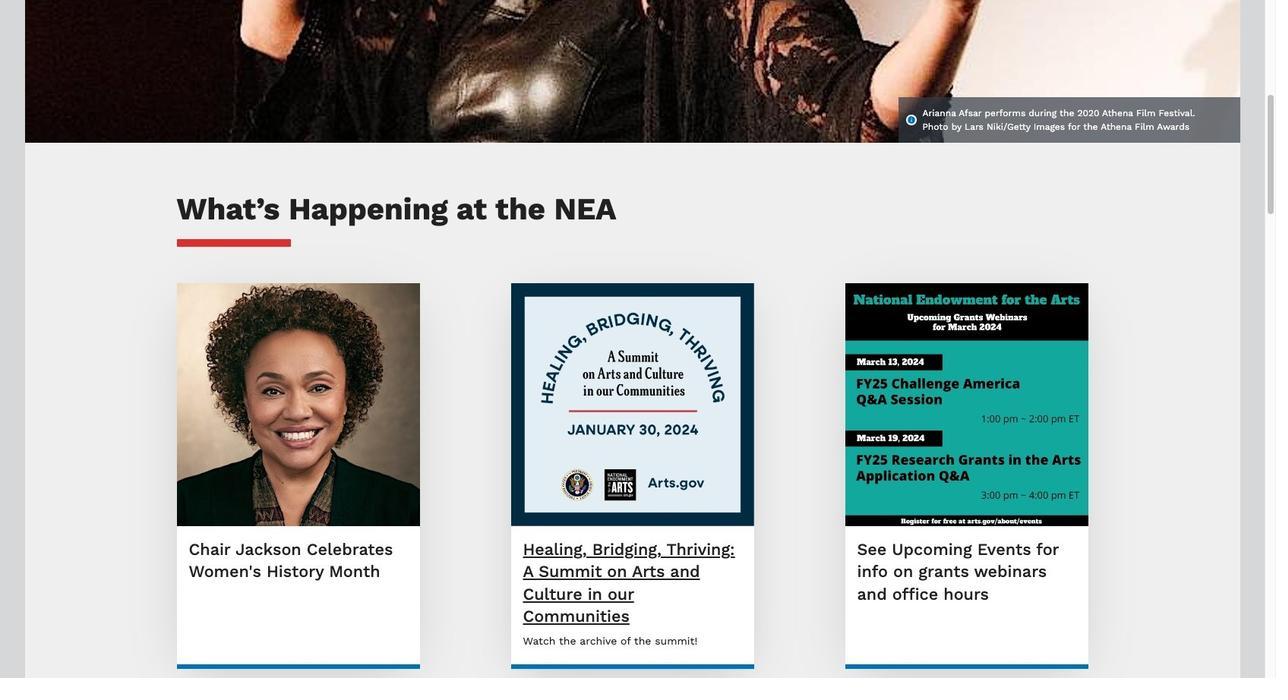 Task type: locate. For each thing, give the bounding box(es) containing it.
healing, bridging, thriving: a summit on arts and culture in our communities. january 30, 2024. arts.gov. logos for the white house and national endowment for the arts image
[[511, 284, 754, 527]]

dr. maria rosario jackson image
[[177, 284, 420, 527]]

calendar of upcoming grant webinars and office hour in march image
[[845, 284, 1088, 527]]



Task type: describe. For each thing, give the bounding box(es) containing it.
a woman sings into a microphone while throwing her head back image
[[25, 0, 1240, 143]]



Task type: vqa. For each thing, say whether or not it's contained in the screenshot.
text field
no



